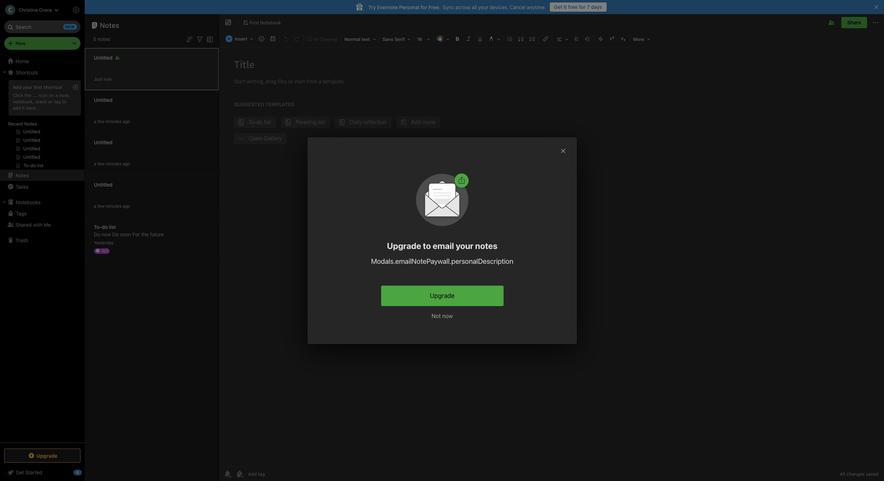 Task type: describe. For each thing, give the bounding box(es) containing it.
1 few from the top
[[97, 119, 105, 124]]

upgrade inside popup button
[[36, 453, 57, 459]]

to-do list do now do soon for the future
[[94, 224, 164, 237]]

icon on a note, notebook, stack or tag to add it here.
[[13, 92, 70, 111]]

Search text field
[[9, 20, 76, 33]]

with
[[33, 222, 43, 228]]

bulleted list image
[[505, 34, 515, 44]]

0/3
[[102, 248, 108, 254]]

notebooks
[[16, 199, 41, 205]]

free
[[568, 4, 578, 10]]

home
[[16, 58, 29, 64]]

recent
[[8, 121, 23, 127]]

upgrade for upgrade button
[[430, 292, 455, 300]]

to inside icon on a note, notebook, stack or tag to add it here.
[[62, 99, 66, 104]]

trash link
[[0, 235, 84, 246]]

now for just now
[[104, 76, 112, 82]]

numbered list image
[[517, 34, 526, 44]]

modals.emailnotepaywall.personaldescription
[[371, 257, 513, 265]]

shortcut
[[44, 84, 62, 90]]

2 horizontal spatial your
[[478, 4, 488, 10]]

first
[[250, 20, 259, 25]]

shared with me link
[[0, 219, 84, 231]]

checklist image
[[528, 34, 538, 44]]

3 untitled from the top
[[94, 139, 113, 145]]

click
[[13, 92, 23, 98]]

insert image
[[224, 34, 256, 44]]

first
[[34, 84, 42, 90]]

strikethrough image
[[596, 34, 606, 44]]

tags button
[[0, 208, 84, 219]]

upgrade to email your notes
[[387, 241, 498, 251]]

all
[[840, 472, 846, 477]]

2 ago from the top
[[123, 161, 130, 166]]

across
[[456, 4, 471, 10]]

now inside to-do list do now do soon for the future
[[102, 231, 111, 237]]

tags
[[16, 211, 27, 217]]

5 notes
[[93, 36, 110, 42]]

here.
[[26, 105, 37, 111]]

new
[[16, 40, 26, 46]]

2 vertical spatial notes
[[16, 172, 29, 178]]

tasks button
[[0, 181, 84, 192]]

for for free:
[[421, 4, 427, 10]]

superscript image
[[607, 34, 617, 44]]

try evernote personal for free: sync across all your devices. cancel anytime.
[[368, 4, 546, 10]]

underline image
[[475, 34, 485, 44]]

1 horizontal spatial to
[[423, 241, 431, 251]]

get it free for 7 days button
[[550, 2, 607, 12]]

all changes saved
[[840, 472, 879, 477]]

bold image
[[453, 34, 463, 44]]

notes link
[[0, 170, 84, 181]]

indent image
[[572, 34, 582, 44]]

1 untitled from the top
[[94, 55, 113, 61]]

tasks
[[16, 184, 28, 190]]

1 do from the left
[[94, 231, 100, 237]]

0 horizontal spatial notes
[[98, 36, 110, 42]]

not now button
[[425, 310, 460, 323]]

trash
[[16, 237, 28, 243]]

2 vertical spatial your
[[456, 241, 473, 251]]

to-
[[94, 224, 102, 230]]

expand note image
[[224, 18, 233, 27]]

future
[[150, 231, 164, 237]]

note window element
[[219, 14, 885, 482]]

home link
[[0, 55, 85, 67]]

click the ...
[[13, 92, 37, 98]]

group inside tree
[[0, 78, 84, 173]]

calendar event image
[[268, 34, 278, 44]]

2 untitled from the top
[[94, 97, 113, 103]]

insert link image
[[541, 34, 551, 44]]

0 vertical spatial notes
[[100, 21, 119, 29]]

all
[[472, 4, 477, 10]]

or
[[48, 99, 53, 104]]

anytime.
[[527, 4, 546, 10]]

me
[[44, 222, 51, 228]]

not now
[[432, 313, 453, 319]]

1 ago from the top
[[123, 119, 130, 124]]

1 a few minutes ago from the top
[[94, 119, 130, 124]]

expand notebooks image
[[2, 199, 7, 205]]

your inside 'group'
[[23, 84, 32, 90]]

first notebook
[[250, 20, 281, 25]]



Task type: vqa. For each thing, say whether or not it's contained in the screenshot.
the More actions 'icon'
no



Task type: locate. For each thing, give the bounding box(es) containing it.
None search field
[[9, 20, 76, 33]]

0 vertical spatial upgrade
[[387, 241, 421, 251]]

2 vertical spatial ago
[[123, 204, 130, 209]]

notes up 5 notes
[[100, 21, 119, 29]]

a inside icon on a note, notebook, stack or tag to add it here.
[[55, 92, 58, 98]]

soon
[[120, 231, 131, 237]]

the
[[24, 92, 31, 98], [141, 231, 149, 237]]

for for 7
[[579, 4, 586, 10]]

notes inside 'group'
[[24, 121, 37, 127]]

1 vertical spatial to
[[423, 241, 431, 251]]

now
[[104, 76, 112, 82], [102, 231, 111, 237], [442, 313, 453, 319]]

add a reminder image
[[224, 470, 232, 479]]

get
[[554, 4, 563, 10]]

not
[[432, 313, 441, 319]]

shortcuts button
[[0, 67, 84, 78]]

upgrade button
[[381, 286, 504, 306]]

notebooks link
[[0, 197, 84, 208]]

days
[[591, 4, 603, 10]]

to left the email
[[423, 241, 431, 251]]

notebook
[[260, 20, 281, 25]]

...
[[33, 92, 37, 98]]

on
[[49, 92, 54, 98]]

now down do
[[102, 231, 111, 237]]

the left ...
[[24, 92, 31, 98]]

upgrade for upgrade to email your notes
[[387, 241, 421, 251]]

your right all
[[478, 4, 488, 10]]

list
[[109, 224, 116, 230]]

cancel
[[510, 4, 526, 10]]

share button
[[842, 17, 868, 28]]

ago
[[123, 119, 130, 124], [123, 161, 130, 166], [123, 204, 130, 209]]

2 vertical spatial upgrade
[[36, 453, 57, 459]]

2 do from the left
[[112, 231, 119, 237]]

shared with me
[[16, 222, 51, 228]]

add
[[13, 105, 21, 111]]

0 vertical spatial minutes
[[106, 119, 122, 124]]

it
[[564, 4, 567, 10], [22, 105, 25, 111]]

group containing add your first shortcut
[[0, 78, 84, 173]]

0 vertical spatial notes
[[98, 36, 110, 42]]

1 horizontal spatial upgrade
[[387, 241, 421, 251]]

tree containing home
[[0, 55, 85, 443]]

settings image
[[72, 6, 81, 14]]

1 vertical spatial ago
[[123, 161, 130, 166]]

icon
[[39, 92, 48, 98]]

2 few from the top
[[97, 161, 105, 166]]

it inside get it free for 7 days button
[[564, 4, 567, 10]]

0 horizontal spatial to
[[62, 99, 66, 104]]

font family image
[[380, 34, 413, 44]]

outdent image
[[583, 34, 593, 44]]

to
[[62, 99, 66, 104], [423, 241, 431, 251]]

1 horizontal spatial your
[[456, 241, 473, 251]]

do down "list" at the top
[[112, 231, 119, 237]]

7
[[587, 4, 590, 10]]

0 vertical spatial to
[[62, 99, 66, 104]]

3 few from the top
[[97, 204, 105, 209]]

untitled
[[94, 55, 113, 61], [94, 97, 113, 103], [94, 139, 113, 145], [94, 182, 113, 188]]

your
[[478, 4, 488, 10], [23, 84, 32, 90], [456, 241, 473, 251]]

4 untitled from the top
[[94, 182, 113, 188]]

2 vertical spatial few
[[97, 204, 105, 209]]

1 for from the left
[[579, 4, 586, 10]]

the right for
[[141, 231, 149, 237]]

it right get
[[564, 4, 567, 10]]

notes right recent on the left
[[24, 121, 37, 127]]

for
[[133, 231, 140, 237]]

stack
[[35, 99, 47, 104]]

tag
[[54, 99, 61, 104]]

add
[[13, 84, 21, 90]]

0 vertical spatial a few minutes ago
[[94, 119, 130, 124]]

2 minutes from the top
[[106, 161, 122, 166]]

do down to-
[[94, 231, 100, 237]]

alignment image
[[553, 34, 571, 44]]

1 horizontal spatial notes
[[475, 241, 498, 251]]

recent notes
[[8, 121, 37, 127]]

italic image
[[464, 34, 474, 44]]

a
[[55, 92, 58, 98], [94, 119, 96, 124], [94, 161, 96, 166], [94, 204, 96, 209]]

few
[[97, 119, 105, 124], [97, 161, 105, 166], [97, 204, 105, 209]]

notes
[[98, 36, 110, 42], [475, 241, 498, 251]]

0 horizontal spatial it
[[22, 105, 25, 111]]

2 horizontal spatial upgrade
[[430, 292, 455, 300]]

1 horizontal spatial the
[[141, 231, 149, 237]]

do
[[102, 224, 108, 230]]

0 vertical spatial the
[[24, 92, 31, 98]]

heading level image
[[342, 34, 379, 44]]

now right just
[[104, 76, 112, 82]]

1 horizontal spatial do
[[112, 231, 119, 237]]

share
[[848, 19, 862, 25]]

1 horizontal spatial it
[[564, 4, 567, 10]]

0 vertical spatial it
[[564, 4, 567, 10]]

1 vertical spatial the
[[141, 231, 149, 237]]

1 vertical spatial minutes
[[106, 161, 122, 166]]

2 a few minutes ago from the top
[[94, 161, 130, 166]]

0 vertical spatial your
[[478, 4, 488, 10]]

2 for from the left
[[421, 4, 427, 10]]

personal
[[399, 4, 420, 10]]

1 vertical spatial upgrade
[[430, 292, 455, 300]]

upgrade inside button
[[430, 292, 455, 300]]

saved
[[866, 472, 879, 477]]

2 vertical spatial minutes
[[106, 204, 122, 209]]

0 horizontal spatial your
[[23, 84, 32, 90]]

for
[[579, 4, 586, 10], [421, 4, 427, 10]]

for inside button
[[579, 4, 586, 10]]

just
[[94, 76, 102, 82]]

note,
[[59, 92, 70, 98]]

it down the "notebook,"
[[22, 105, 25, 111]]

it inside icon on a note, notebook, stack or tag to add it here.
[[22, 105, 25, 111]]

for left "free:"
[[421, 4, 427, 10]]

changes
[[847, 472, 865, 477]]

3 a few minutes ago from the top
[[94, 204, 130, 209]]

shortcuts
[[16, 69, 38, 75]]

3 ago from the top
[[123, 204, 130, 209]]

upgrade
[[387, 241, 421, 251], [430, 292, 455, 300], [36, 453, 57, 459]]

notebook,
[[13, 99, 34, 104]]

devices.
[[490, 4, 509, 10]]

1 vertical spatial your
[[23, 84, 32, 90]]

1 horizontal spatial for
[[579, 4, 586, 10]]

your up click the ...
[[23, 84, 32, 90]]

group
[[0, 78, 84, 173]]

1 vertical spatial notes
[[475, 241, 498, 251]]

try
[[368, 4, 376, 10]]

0 vertical spatial few
[[97, 119, 105, 124]]

minutes
[[106, 119, 122, 124], [106, 161, 122, 166], [106, 204, 122, 209]]

1 vertical spatial a few minutes ago
[[94, 161, 130, 166]]

0 vertical spatial ago
[[123, 119, 130, 124]]

highlight image
[[486, 34, 503, 44]]

first notebook button
[[241, 18, 284, 28]]

just now
[[94, 76, 112, 82]]

evernote
[[377, 4, 398, 10]]

free:
[[429, 4, 441, 10]]

get it free for 7 days
[[554, 4, 603, 10]]

Note Editor text field
[[219, 48, 885, 467]]

1 minutes from the top
[[106, 119, 122, 124]]

1 vertical spatial few
[[97, 161, 105, 166]]

yesterday
[[94, 240, 114, 246]]

subscript image
[[619, 34, 628, 44]]

task image
[[257, 34, 267, 44]]

2 vertical spatial a few minutes ago
[[94, 204, 130, 209]]

1 vertical spatial it
[[22, 105, 25, 111]]

the inside tree
[[24, 92, 31, 98]]

now inside 'button'
[[442, 313, 453, 319]]

1 vertical spatial notes
[[24, 121, 37, 127]]

5
[[93, 36, 96, 42]]

the inside to-do list do now do soon for the future
[[141, 231, 149, 237]]

0 horizontal spatial upgrade
[[36, 453, 57, 459]]

add your first shortcut
[[13, 84, 62, 90]]

tree
[[0, 55, 85, 443]]

0 horizontal spatial do
[[94, 231, 100, 237]]

font size image
[[415, 34, 433, 44]]

new button
[[4, 37, 81, 50]]

your right the email
[[456, 241, 473, 251]]

1 vertical spatial now
[[102, 231, 111, 237]]

0 horizontal spatial for
[[421, 4, 427, 10]]

upgrade button
[[4, 449, 81, 463]]

do
[[94, 231, 100, 237], [112, 231, 119, 237]]

2 vertical spatial now
[[442, 313, 453, 319]]

for left 7
[[579, 4, 586, 10]]

notes up tasks
[[16, 172, 29, 178]]

3 minutes from the top
[[106, 204, 122, 209]]

now right not
[[442, 313, 453, 319]]

0 vertical spatial now
[[104, 76, 112, 82]]

now for not now
[[442, 313, 453, 319]]

more image
[[631, 34, 653, 44]]

font color image
[[434, 34, 452, 44]]

0 horizontal spatial the
[[24, 92, 31, 98]]

email
[[433, 241, 454, 251]]

sync
[[443, 4, 454, 10]]

add tag image
[[236, 470, 244, 479]]

to down note,
[[62, 99, 66, 104]]

shared
[[16, 222, 32, 228]]



